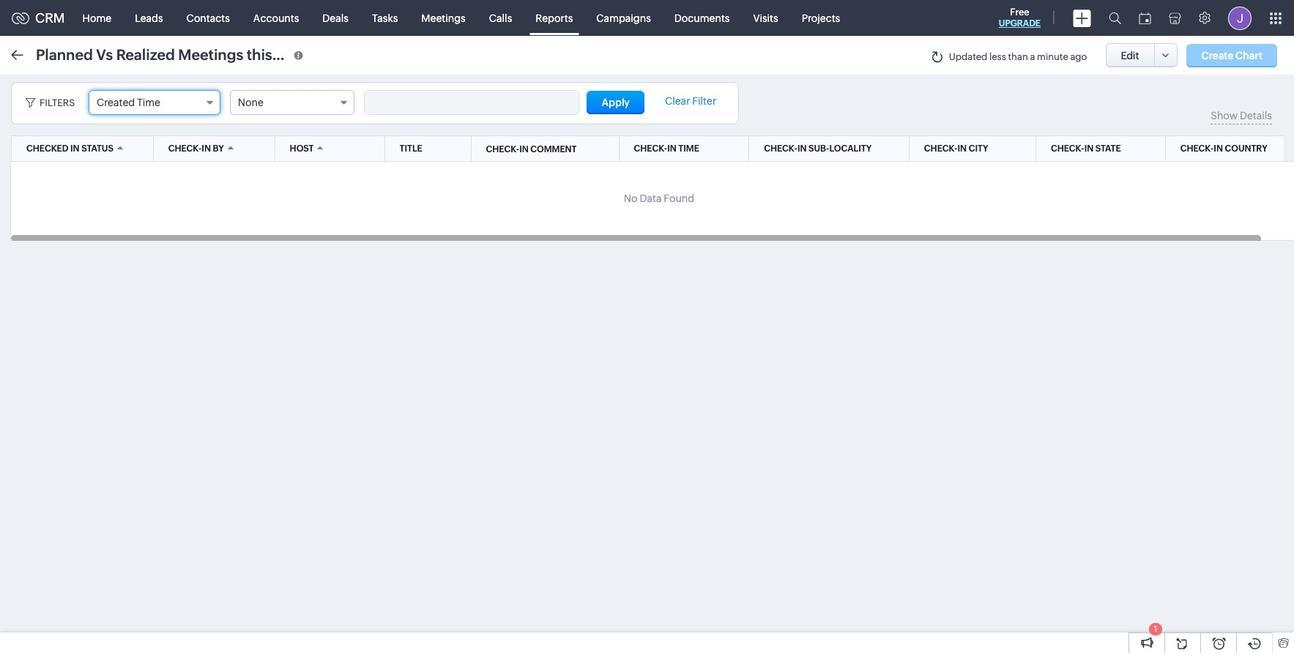 Task type: locate. For each thing, give the bounding box(es) containing it.
in left country
[[1214, 144, 1223, 154]]

meetings
[[421, 12, 466, 24], [178, 46, 243, 63]]

visits
[[753, 12, 778, 24]]

1 in from the left
[[70, 144, 80, 154]]

free
[[1010, 7, 1029, 18]]

ago
[[1070, 51, 1087, 62]]

3 in from the left
[[667, 144, 676, 154]]

in
[[70, 144, 80, 154], [202, 144, 211, 154], [667, 144, 676, 154], [797, 144, 807, 154], [958, 144, 967, 154], [1084, 144, 1094, 154], [1214, 144, 1223, 154], [519, 144, 529, 154]]

check-in country
[[1180, 144, 1267, 154]]

updated
[[949, 51, 987, 62]]

home link
[[71, 0, 123, 36]]

check-in sub-locality
[[764, 144, 871, 154]]

time inside field
[[137, 97, 160, 108]]

time
[[137, 97, 160, 108], [678, 144, 699, 154]]

data
[[640, 193, 662, 204]]

1 horizontal spatial meetings
[[421, 12, 466, 24]]

created time
[[97, 97, 160, 108]]

in for state
[[1084, 144, 1094, 154]]

check-in state
[[1051, 144, 1121, 154]]

in left sub-
[[797, 144, 807, 154]]

clear
[[665, 95, 690, 107]]

no data found
[[624, 193, 694, 204]]

check- left comment
[[486, 144, 519, 154]]

6 check- from the left
[[1180, 144, 1214, 154]]

campaigns
[[596, 12, 651, 24]]

found
[[664, 193, 694, 204]]

meetings down contacts link
[[178, 46, 243, 63]]

0 vertical spatial time
[[137, 97, 160, 108]]

7 check- from the left
[[486, 144, 519, 154]]

1
[[1154, 625, 1157, 633]]

check-
[[168, 144, 202, 154], [634, 144, 667, 154], [764, 144, 797, 154], [924, 144, 958, 154], [1051, 144, 1084, 154], [1180, 144, 1214, 154], [486, 144, 519, 154]]

check- left state
[[1051, 144, 1084, 154]]

in for comment
[[519, 144, 529, 154]]

crm link
[[12, 10, 65, 26]]

time right created
[[137, 97, 160, 108]]

0 vertical spatial meetings
[[421, 12, 466, 24]]

time down clear filter
[[678, 144, 699, 154]]

5 in from the left
[[958, 144, 967, 154]]

check-in time
[[634, 144, 699, 154]]

check- left by
[[168, 144, 202, 154]]

logo image
[[12, 12, 29, 24]]

0 horizontal spatial time
[[137, 97, 160, 108]]

2 check- from the left
[[634, 144, 667, 154]]

country
[[1225, 144, 1267, 154]]

in left comment
[[519, 144, 529, 154]]

in down clear
[[667, 144, 676, 154]]

meetings left calls link
[[421, 12, 466, 24]]

edit button
[[1105, 43, 1155, 67]]

5 check- from the left
[[1051, 144, 1084, 154]]

in for status
[[70, 144, 80, 154]]

than
[[1008, 51, 1028, 62]]

in left city
[[958, 144, 967, 154]]

in left status
[[70, 144, 80, 154]]

check- for check-in sub-locality
[[764, 144, 797, 154]]

in for time
[[667, 144, 676, 154]]

None field
[[230, 90, 354, 115]]

4 check- from the left
[[924, 144, 958, 154]]

check- for check-in comment
[[486, 144, 519, 154]]

1 check- from the left
[[168, 144, 202, 154]]

contacts link
[[175, 0, 242, 36]]

check- for check-in state
[[1051, 144, 1084, 154]]

in for by
[[202, 144, 211, 154]]

7 in from the left
[[1214, 144, 1223, 154]]

calls
[[489, 12, 512, 24]]

status
[[81, 144, 113, 154]]

minute
[[1037, 51, 1068, 62]]

home
[[82, 12, 111, 24]]

4 in from the left
[[797, 144, 807, 154]]

search image
[[1109, 12, 1121, 24]]

clear filter
[[665, 95, 716, 107]]

check- left country
[[1180, 144, 1214, 154]]

projects
[[802, 12, 840, 24]]

None text field
[[364, 91, 578, 114]]

8 in from the left
[[519, 144, 529, 154]]

3 check- from the left
[[764, 144, 797, 154]]

projects link
[[790, 0, 852, 36]]

6 in from the left
[[1084, 144, 1094, 154]]

1 horizontal spatial time
[[678, 144, 699, 154]]

in left state
[[1084, 144, 1094, 154]]

check- left sub-
[[764, 144, 797, 154]]

2 in from the left
[[202, 144, 211, 154]]

0 horizontal spatial meetings
[[178, 46, 243, 63]]

in left by
[[202, 144, 211, 154]]

planned vs realized meetings this month
[[36, 46, 321, 63]]

check- left city
[[924, 144, 958, 154]]

documents link
[[663, 0, 741, 36]]

title
[[400, 144, 422, 154]]

meetings link
[[410, 0, 477, 36]]

meetings inside meetings link
[[421, 12, 466, 24]]

none
[[238, 97, 264, 108]]

check- up data
[[634, 144, 667, 154]]



Task type: vqa. For each thing, say whether or not it's contained in the screenshot.
Reports
yes



Task type: describe. For each thing, give the bounding box(es) containing it.
search element
[[1100, 0, 1130, 36]]

deals
[[322, 12, 349, 24]]

host
[[290, 144, 314, 154]]

free upgrade
[[999, 7, 1041, 29]]

1 vertical spatial meetings
[[178, 46, 243, 63]]

leads link
[[123, 0, 175, 36]]

updated less than a minute ago
[[949, 51, 1087, 62]]

visits link
[[741, 0, 790, 36]]

create chart
[[1201, 49, 1263, 61]]

check- for check-in city
[[924, 144, 958, 154]]

contacts
[[186, 12, 230, 24]]

1 vertical spatial time
[[678, 144, 699, 154]]

state
[[1095, 144, 1121, 154]]

in for sub-
[[797, 144, 807, 154]]

create
[[1201, 49, 1233, 61]]

check- for check-in by
[[168, 144, 202, 154]]

this
[[247, 46, 272, 63]]

reports
[[536, 12, 573, 24]]

documents
[[674, 12, 730, 24]]

checked in status
[[26, 144, 113, 154]]

check- for check-in time
[[634, 144, 667, 154]]

month
[[275, 46, 321, 63]]

less
[[989, 51, 1006, 62]]

leads
[[135, 12, 163, 24]]

apply
[[602, 97, 630, 108]]

locality
[[829, 144, 871, 154]]

tasks link
[[360, 0, 410, 36]]

sub-
[[809, 144, 829, 154]]

apply button
[[587, 91, 644, 114]]

create menu image
[[1073, 9, 1091, 27]]

by
[[213, 144, 224, 154]]

reports link
[[524, 0, 585, 36]]

filter
[[692, 95, 716, 107]]

upgrade
[[999, 18, 1041, 29]]

Created Time field
[[89, 90, 220, 115]]

created
[[97, 97, 135, 108]]

profile image
[[1228, 6, 1252, 30]]

create chart button
[[1187, 44, 1277, 67]]

crm
[[35, 10, 65, 26]]

city
[[969, 144, 988, 154]]

profile element
[[1219, 0, 1260, 36]]

create menu element
[[1064, 0, 1100, 36]]

no
[[624, 193, 638, 204]]

checked
[[26, 144, 68, 154]]

in for country
[[1214, 144, 1223, 154]]

accounts
[[253, 12, 299, 24]]

chart
[[1235, 49, 1263, 61]]

check-in by
[[168, 144, 224, 154]]

in for city
[[958, 144, 967, 154]]

vs
[[96, 46, 113, 63]]

tasks
[[372, 12, 398, 24]]

calls link
[[477, 0, 524, 36]]

check- for check-in country
[[1180, 144, 1214, 154]]

planned
[[36, 46, 93, 63]]

check-in city
[[924, 144, 988, 154]]

edit
[[1121, 49, 1139, 61]]

filters
[[40, 97, 75, 108]]

calendar image
[[1139, 12, 1151, 24]]

deals link
[[311, 0, 360, 36]]

check-in comment
[[486, 144, 577, 154]]

a
[[1030, 51, 1035, 62]]

campaigns link
[[585, 0, 663, 36]]

accounts link
[[242, 0, 311, 36]]

comment
[[530, 144, 577, 154]]

realized
[[116, 46, 175, 63]]



